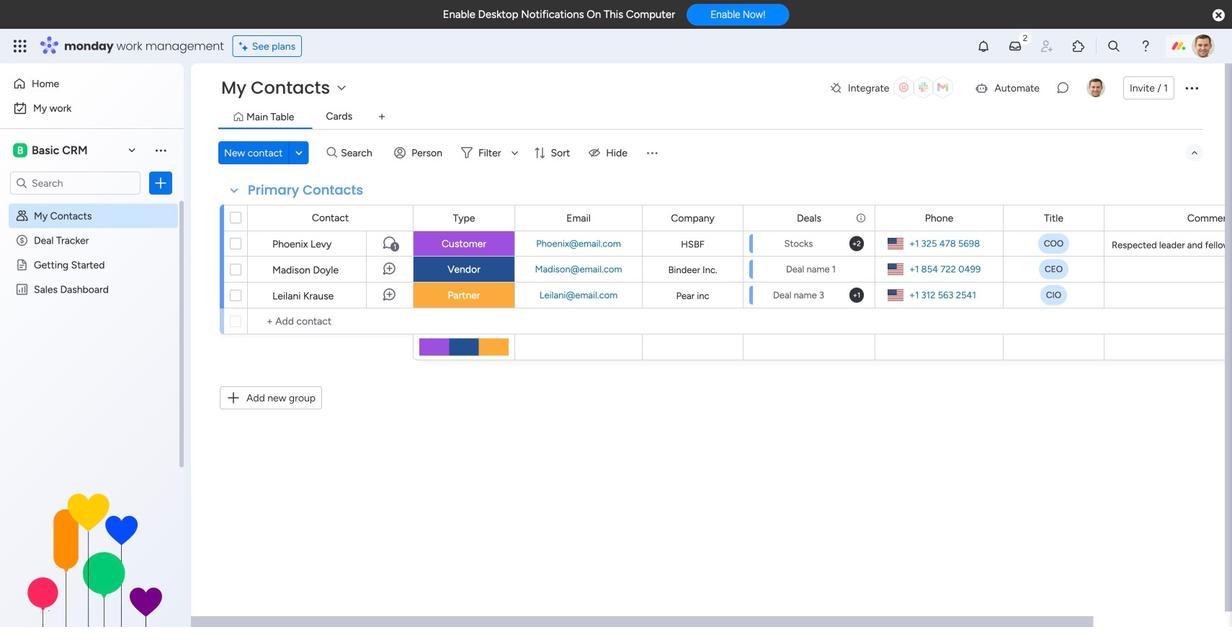 Task type: locate. For each thing, give the bounding box(es) containing it.
+ Add contact text field
[[255, 313, 407, 330]]

collapse image
[[1190, 147, 1201, 159]]

option
[[9, 72, 175, 95], [9, 97, 175, 120], [0, 203, 184, 206]]

list box
[[0, 201, 184, 496]]

1 vertical spatial option
[[9, 97, 175, 120]]

menu image
[[154, 143, 168, 157], [645, 146, 660, 160]]

None field
[[244, 181, 367, 200], [450, 210, 479, 226], [563, 210, 595, 226], [668, 210, 719, 226], [794, 210, 825, 226], [922, 210, 958, 226], [1041, 210, 1068, 226], [1184, 210, 1233, 226], [244, 181, 367, 200], [450, 210, 479, 226], [563, 210, 595, 226], [668, 210, 719, 226], [794, 210, 825, 226], [922, 210, 958, 226], [1041, 210, 1068, 226], [1184, 210, 1233, 226]]

terry turtle image
[[1087, 79, 1106, 97]]

column information image
[[856, 212, 867, 224]]

arrow down image
[[506, 144, 524, 161]]

public board image
[[15, 258, 29, 272]]

public dashboard image
[[15, 282, 29, 296]]

tab list
[[218, 105, 1204, 130]]

tab
[[371, 105, 394, 128]]

1 horizontal spatial menu image
[[645, 146, 660, 160]]

v2 search image
[[327, 145, 337, 161]]

terry turtle image
[[1192, 35, 1215, 58]]

workspace selection element
[[10, 139, 124, 162]]

options image
[[1184, 79, 1201, 97]]

Search in workspace field
[[30, 175, 120, 191]]

update feed image
[[1009, 39, 1023, 53]]



Task type: vqa. For each thing, say whether or not it's contained in the screenshot.
4 icon
no



Task type: describe. For each thing, give the bounding box(es) containing it.
2 vertical spatial option
[[0, 203, 184, 206]]

angle down image
[[296, 147, 303, 158]]

monday marketplace image
[[1072, 39, 1086, 53]]

notifications image
[[977, 39, 991, 53]]

lottie animation image
[[0, 482, 184, 627]]

add view image
[[379, 112, 385, 122]]

0 horizontal spatial menu image
[[154, 143, 168, 157]]

help image
[[1139, 39, 1153, 53]]

dapulse close image
[[1213, 8, 1226, 23]]

start a board discussion image
[[1056, 81, 1071, 95]]

0 vertical spatial option
[[9, 72, 175, 95]]

select product image
[[13, 39, 27, 53]]

see plans image
[[239, 38, 252, 54]]

search everything image
[[1107, 39, 1122, 53]]

options image
[[154, 176, 168, 190]]

lottie animation element
[[0, 482, 184, 627]]

2 image
[[1019, 30, 1032, 46]]

Search field
[[337, 143, 381, 163]]



